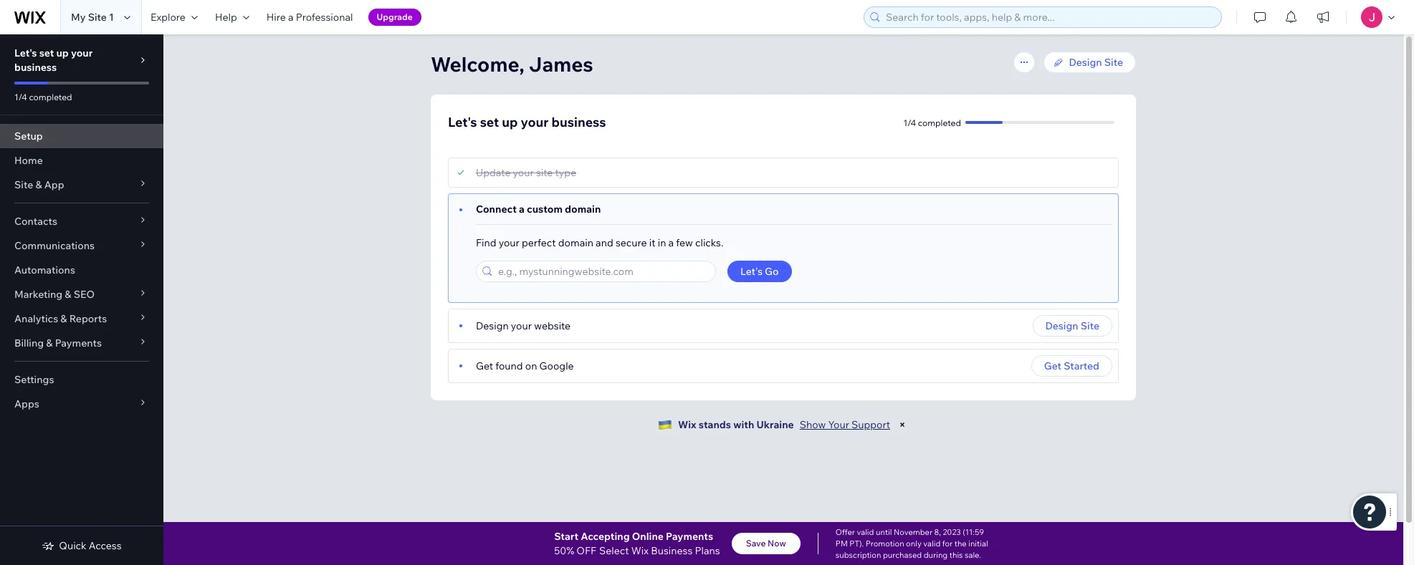 Task type: describe. For each thing, give the bounding box(es) containing it.
secure
[[616, 237, 647, 249]]

apps button
[[0, 392, 163, 416]]

communications
[[14, 239, 95, 252]]

site inside button
[[1081, 320, 1099, 333]]

until
[[876, 528, 892, 538]]

access
[[89, 540, 122, 553]]

get for get found on google
[[476, 360, 493, 373]]

my
[[71, 11, 86, 24]]

james
[[529, 52, 593, 77]]

billing
[[14, 337, 44, 350]]

show your support button
[[800, 419, 890, 431]]

1
[[109, 11, 114, 24]]

pt).
[[850, 539, 864, 549]]

1/4 completed inside sidebar element
[[14, 92, 72, 102]]

let's inside let's set up your business
[[14, 47, 37, 59]]

custom
[[527, 203, 563, 216]]

this
[[949, 550, 963, 560]]

explore
[[150, 11, 186, 24]]

0 vertical spatial wix
[[678, 419, 696, 431]]

analytics
[[14, 312, 58, 325]]

design inside button
[[1045, 320, 1078, 333]]

let's inside button
[[740, 265, 763, 278]]

2 horizontal spatial a
[[668, 237, 674, 249]]

completed inside sidebar element
[[29, 92, 72, 102]]

quick access button
[[42, 540, 122, 553]]

communications button
[[0, 234, 163, 258]]

and
[[596, 237, 613, 249]]

contacts
[[14, 215, 57, 228]]

& for analytics
[[60, 312, 67, 325]]

subscription
[[836, 550, 881, 560]]

save now
[[746, 538, 786, 549]]

business inside sidebar element
[[14, 61, 57, 74]]

your inside sidebar element
[[71, 47, 93, 59]]

save now button
[[732, 533, 800, 555]]

purchased
[[883, 550, 922, 560]]

your for design
[[511, 320, 532, 333]]

connect a custom domain
[[476, 203, 601, 216]]

(11:59
[[963, 528, 984, 538]]

& for billing
[[46, 337, 53, 350]]

design inside "link"
[[1069, 56, 1102, 69]]

offer
[[836, 528, 855, 538]]

started
[[1064, 360, 1099, 373]]

start accepting online payments 50% off select wix business plans
[[554, 530, 720, 558]]

sale.
[[965, 550, 981, 560]]

marketing
[[14, 288, 62, 301]]

automations
[[14, 264, 75, 277]]

apps
[[14, 398, 39, 411]]

1 vertical spatial valid
[[923, 539, 941, 549]]

upgrade button
[[368, 9, 421, 26]]

get started button
[[1031, 355, 1112, 377]]

welcome, james
[[431, 52, 593, 77]]

payments inside the billing & payments dropdown button
[[55, 337, 102, 350]]

update
[[476, 166, 511, 179]]

1 horizontal spatial up
[[502, 114, 518, 130]]

promotion
[[866, 539, 904, 549]]

help button
[[206, 0, 258, 34]]

now
[[768, 538, 786, 549]]

accepting
[[581, 530, 630, 543]]

hire
[[266, 11, 286, 24]]

billing & payments button
[[0, 331, 163, 355]]

home link
[[0, 148, 163, 173]]

let's go button
[[727, 261, 792, 282]]

ukraine
[[756, 419, 794, 431]]

sidebar element
[[0, 34, 163, 565]]

your up update your site type in the top of the page
[[521, 114, 549, 130]]

contacts button
[[0, 209, 163, 234]]

home
[[14, 154, 43, 167]]

support
[[851, 419, 890, 431]]

show
[[800, 419, 826, 431]]

during
[[924, 550, 948, 560]]

site & app button
[[0, 173, 163, 197]]

design site button
[[1032, 315, 1112, 337]]

1 vertical spatial completed
[[918, 117, 961, 128]]

site
[[536, 166, 553, 179]]

& for marketing
[[65, 288, 71, 301]]

few
[[676, 237, 693, 249]]

clicks.
[[695, 237, 723, 249]]

welcome,
[[431, 52, 524, 77]]

settings link
[[0, 368, 163, 392]]

design site inside button
[[1045, 320, 1099, 333]]

connect
[[476, 203, 517, 216]]

a for professional
[[288, 11, 294, 24]]

marketing & seo
[[14, 288, 95, 301]]

domain for perfect
[[558, 237, 593, 249]]

save
[[746, 538, 766, 549]]

your
[[828, 419, 849, 431]]

design up found
[[476, 320, 509, 333]]

design site link
[[1043, 52, 1136, 73]]

website
[[534, 320, 571, 333]]

automations link
[[0, 258, 163, 282]]

pm
[[836, 539, 848, 549]]

50%
[[554, 545, 574, 558]]

in
[[658, 237, 666, 249]]

initial
[[968, 539, 988, 549]]



Task type: locate. For each thing, give the bounding box(es) containing it.
1 horizontal spatial let's set up your business
[[448, 114, 606, 130]]

1 vertical spatial let's
[[448, 114, 477, 130]]

domain for custom
[[565, 203, 601, 216]]

find
[[476, 237, 496, 249]]

get left found
[[476, 360, 493, 373]]

1 horizontal spatial valid
[[923, 539, 941, 549]]

your for find
[[499, 237, 520, 249]]

your right find
[[499, 237, 520, 249]]

0 vertical spatial let's
[[14, 47, 37, 59]]

0 horizontal spatial wix
[[631, 545, 649, 558]]

1 vertical spatial wix
[[631, 545, 649, 558]]

let's set up your business inside sidebar element
[[14, 47, 93, 74]]

1 get from the left
[[476, 360, 493, 373]]

0 horizontal spatial 1/4 completed
[[14, 92, 72, 102]]

setup link
[[0, 124, 163, 148]]

found
[[495, 360, 523, 373]]

1/4
[[14, 92, 27, 102], [903, 117, 916, 128]]

design up 'get started'
[[1045, 320, 1078, 333]]

domain left "and"
[[558, 237, 593, 249]]

business
[[14, 61, 57, 74], [552, 114, 606, 130]]

0 vertical spatial payments
[[55, 337, 102, 350]]

payments up business
[[666, 530, 713, 543]]

2 horizontal spatial let's
[[740, 265, 763, 278]]

completed
[[29, 92, 72, 102], [918, 117, 961, 128]]

& left app
[[35, 178, 42, 191]]

1 vertical spatial design site
[[1045, 320, 1099, 333]]

1 vertical spatial let's set up your business
[[448, 114, 606, 130]]

a
[[288, 11, 294, 24], [519, 203, 525, 216], [668, 237, 674, 249]]

& left reports
[[60, 312, 67, 325]]

stands
[[699, 419, 731, 431]]

0 horizontal spatial up
[[56, 47, 69, 59]]

1 vertical spatial payments
[[666, 530, 713, 543]]

payments down analytics & reports popup button
[[55, 337, 102, 350]]

1 vertical spatial domain
[[558, 237, 593, 249]]

analytics & reports
[[14, 312, 107, 325]]

0 horizontal spatial get
[[476, 360, 493, 373]]

0 vertical spatial a
[[288, 11, 294, 24]]

& left seo
[[65, 288, 71, 301]]

wix stands with ukraine show your support
[[678, 419, 890, 431]]

business
[[651, 545, 693, 558]]

seo
[[74, 288, 95, 301]]

find your perfect domain and secure it in a few clicks.
[[476, 237, 723, 249]]

1 horizontal spatial business
[[552, 114, 606, 130]]

1 horizontal spatial payments
[[666, 530, 713, 543]]

1/4 inside sidebar element
[[14, 92, 27, 102]]

1 horizontal spatial wix
[[678, 419, 696, 431]]

let's set up your business up update your site type in the top of the page
[[448, 114, 606, 130]]

1 vertical spatial business
[[552, 114, 606, 130]]

update your site type
[[476, 166, 576, 179]]

november
[[894, 528, 933, 538]]

0 horizontal spatial business
[[14, 61, 57, 74]]

0 horizontal spatial 1/4
[[14, 92, 27, 102]]

analytics & reports button
[[0, 307, 163, 331]]

8,
[[934, 528, 941, 538]]

type
[[555, 166, 576, 179]]

e.g., mystunningwebsite.com field
[[494, 262, 711, 282]]

get found on google
[[476, 360, 574, 373]]

let's set up your business down my
[[14, 47, 93, 74]]

1 vertical spatial 1/4 completed
[[903, 117, 961, 128]]

& for site
[[35, 178, 42, 191]]

1 horizontal spatial let's
[[448, 114, 477, 130]]

1 vertical spatial 1/4
[[903, 117, 916, 128]]

0 horizontal spatial let's set up your business
[[14, 47, 93, 74]]

let's go
[[740, 265, 779, 278]]

get inside "button"
[[1044, 360, 1062, 373]]

select
[[599, 545, 629, 558]]

0 horizontal spatial set
[[39, 47, 54, 59]]

2 get from the left
[[1044, 360, 1062, 373]]

let's
[[14, 47, 37, 59], [448, 114, 477, 130], [740, 265, 763, 278]]

0 vertical spatial up
[[56, 47, 69, 59]]

valid up during
[[923, 539, 941, 549]]

let's set up your business
[[14, 47, 93, 74], [448, 114, 606, 130]]

the
[[954, 539, 967, 549]]

design
[[1069, 56, 1102, 69], [476, 320, 509, 333], [1045, 320, 1078, 333]]

valid
[[857, 528, 874, 538], [923, 539, 941, 549]]

business up type
[[552, 114, 606, 130]]

design site inside "link"
[[1069, 56, 1123, 69]]

your down my
[[71, 47, 93, 59]]

0 vertical spatial 1/4
[[14, 92, 27, 102]]

2 vertical spatial a
[[668, 237, 674, 249]]

upgrade
[[377, 11, 413, 22]]

& right billing
[[46, 337, 53, 350]]

design site down search for tools, apps, help & more... field
[[1069, 56, 1123, 69]]

up
[[56, 47, 69, 59], [502, 114, 518, 130]]

get started
[[1044, 360, 1099, 373]]

setup
[[14, 130, 43, 143]]

set inside sidebar element
[[39, 47, 54, 59]]

0 vertical spatial completed
[[29, 92, 72, 102]]

1 vertical spatial up
[[502, 114, 518, 130]]

for
[[942, 539, 953, 549]]

0 horizontal spatial a
[[288, 11, 294, 24]]

&
[[35, 178, 42, 191], [65, 288, 71, 301], [60, 312, 67, 325], [46, 337, 53, 350]]

wix
[[678, 419, 696, 431], [631, 545, 649, 558]]

wix inside start accepting online payments 50% off select wix business plans
[[631, 545, 649, 558]]

1/4 completed
[[14, 92, 72, 102], [903, 117, 961, 128]]

2 vertical spatial let's
[[740, 265, 763, 278]]

up inside let's set up your business
[[56, 47, 69, 59]]

domain up find your perfect domain and secure it in a few clicks.
[[565, 203, 601, 216]]

0 horizontal spatial completed
[[29, 92, 72, 102]]

site & app
[[14, 178, 64, 191]]

payments
[[55, 337, 102, 350], [666, 530, 713, 543]]

0 horizontal spatial let's
[[14, 47, 37, 59]]

reports
[[69, 312, 107, 325]]

2023
[[943, 528, 961, 538]]

0 vertical spatial domain
[[565, 203, 601, 216]]

Search for tools, apps, help & more... field
[[882, 7, 1217, 27]]

billing & payments
[[14, 337, 102, 350]]

design site up 'get started'
[[1045, 320, 1099, 333]]

hire a professional link
[[258, 0, 362, 34]]

1 horizontal spatial 1/4 completed
[[903, 117, 961, 128]]

a for custom
[[519, 203, 525, 216]]

get for get started
[[1044, 360, 1062, 373]]

my site 1
[[71, 11, 114, 24]]

1 horizontal spatial a
[[519, 203, 525, 216]]

1 horizontal spatial completed
[[918, 117, 961, 128]]

1 horizontal spatial 1/4
[[903, 117, 916, 128]]

online
[[632, 530, 664, 543]]

0 horizontal spatial valid
[[857, 528, 874, 538]]

1 horizontal spatial set
[[480, 114, 499, 130]]

a left custom
[[519, 203, 525, 216]]

with
[[733, 419, 754, 431]]

a right in
[[668, 237, 674, 249]]

0 vertical spatial valid
[[857, 528, 874, 538]]

a right hire
[[288, 11, 294, 24]]

set
[[39, 47, 54, 59], [480, 114, 499, 130]]

plans
[[695, 545, 720, 558]]

off
[[576, 545, 596, 558]]

start
[[554, 530, 578, 543]]

a inside "link"
[[288, 11, 294, 24]]

business up the setup
[[14, 61, 57, 74]]

settings
[[14, 373, 54, 386]]

help
[[215, 11, 237, 24]]

wix down online
[[631, 545, 649, 558]]

valid up pt).
[[857, 528, 874, 538]]

google
[[539, 360, 574, 373]]

1 horizontal spatial get
[[1044, 360, 1062, 373]]

0 vertical spatial design site
[[1069, 56, 1123, 69]]

your left the website
[[511, 320, 532, 333]]

0 vertical spatial let's set up your business
[[14, 47, 93, 74]]

only
[[906, 539, 922, 549]]

0 horizontal spatial payments
[[55, 337, 102, 350]]

0 vertical spatial business
[[14, 61, 57, 74]]

design your website
[[476, 320, 571, 333]]

payments inside start accepting online payments 50% off select wix business plans
[[666, 530, 713, 543]]

your for update
[[513, 166, 534, 179]]

your left the site
[[513, 166, 534, 179]]

0 vertical spatial set
[[39, 47, 54, 59]]

go
[[765, 265, 779, 278]]

design down search for tools, apps, help & more... field
[[1069, 56, 1102, 69]]

domain
[[565, 203, 601, 216], [558, 237, 593, 249]]

site inside dropdown button
[[14, 178, 33, 191]]

1 vertical spatial a
[[519, 203, 525, 216]]

1 vertical spatial set
[[480, 114, 499, 130]]

wix left stands
[[678, 419, 696, 431]]

0 vertical spatial 1/4 completed
[[14, 92, 72, 102]]

hire a professional
[[266, 11, 353, 24]]

on
[[525, 360, 537, 373]]

perfect
[[522, 237, 556, 249]]

professional
[[296, 11, 353, 24]]

get left started on the right bottom of page
[[1044, 360, 1062, 373]]

quick
[[59, 540, 86, 553]]

site inside "link"
[[1104, 56, 1123, 69]]

site
[[88, 11, 107, 24], [1104, 56, 1123, 69], [14, 178, 33, 191], [1081, 320, 1099, 333]]



Task type: vqa. For each thing, say whether or not it's contained in the screenshot.
e.g. mystunningwebsite.com field
no



